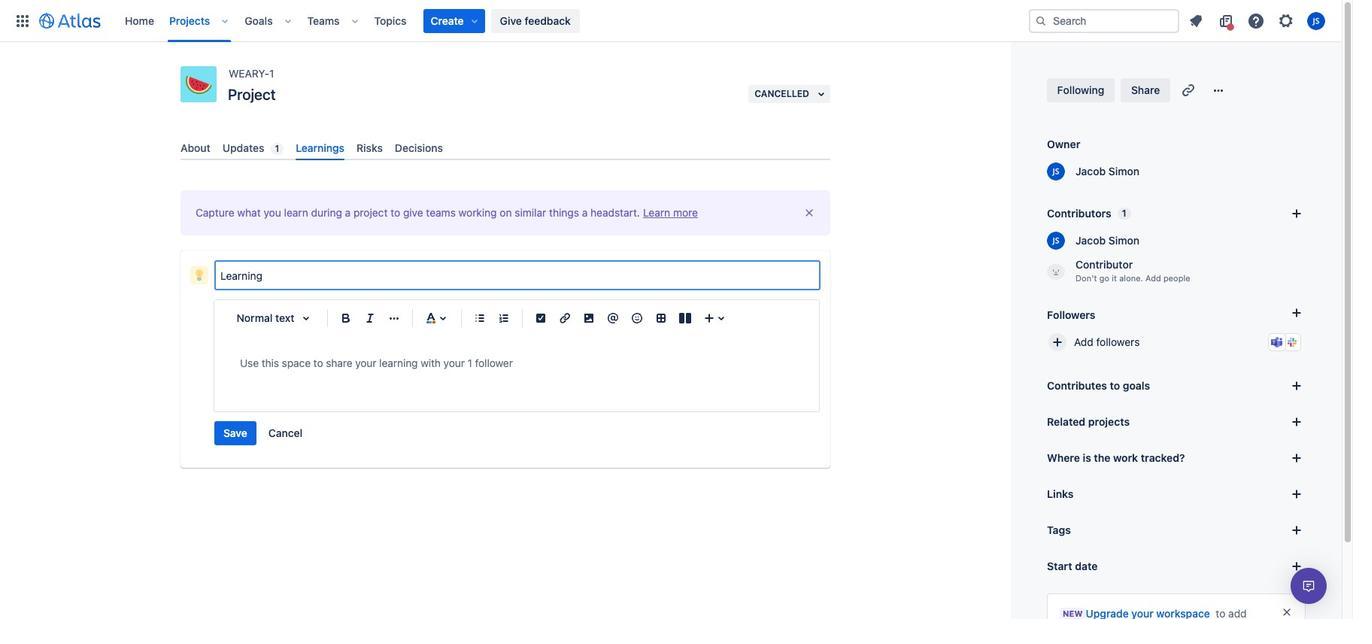 Task type: describe. For each thing, give the bounding box(es) containing it.
owner
[[1047, 138, 1080, 150]]

more
[[673, 206, 698, 219]]

where is the work tracked?
[[1047, 451, 1185, 464]]

search image
[[1035, 15, 1047, 27]]

learn more button
[[640, 205, 698, 221]]

account image
[[1307, 12, 1325, 30]]

capture
[[196, 206, 234, 219]]

decisions
[[395, 141, 443, 154]]

learn
[[643, 206, 670, 219]]

on
[[500, 206, 512, 219]]

add a follower image
[[1288, 304, 1306, 322]]

add inside contributor don't go it alone. add people
[[1146, 273, 1161, 283]]

jacob simon for second jacob simon link
[[1076, 234, 1140, 247]]

link image
[[556, 309, 574, 327]]

contributor
[[1076, 258, 1133, 271]]

teams
[[307, 14, 340, 27]]

1 inside weary-1 project
[[269, 67, 274, 80]]

following
[[1057, 83, 1105, 96]]

work
[[1113, 451, 1138, 464]]

goals
[[1123, 379, 1150, 392]]

set start date image
[[1288, 557, 1306, 575]]

project
[[228, 86, 276, 103]]

add inside add followers "button"
[[1074, 335, 1094, 348]]

updates
[[223, 141, 264, 154]]

slack logo showing nan channels are connected to this project image
[[1286, 336, 1298, 348]]

about
[[181, 141, 210, 154]]

add link image
[[1288, 485, 1306, 503]]

date
[[1075, 560, 1098, 572]]

add goals image
[[1288, 377, 1306, 395]]

switch to... image
[[14, 12, 32, 30]]

text formatting group
[[334, 306, 406, 330]]

simon for second jacob simon link
[[1109, 234, 1140, 247]]

1 a from the left
[[345, 206, 351, 219]]

save
[[223, 427, 247, 439]]

contributors
[[1047, 207, 1112, 220]]

cancel button
[[259, 421, 311, 445]]

related projects
[[1047, 415, 1130, 428]]

things
[[549, 206, 579, 219]]

it
[[1112, 273, 1117, 283]]

action item image
[[532, 309, 550, 327]]

open intercom messenger image
[[1300, 577, 1318, 595]]

tracked?
[[1141, 451, 1185, 464]]

bold ⌘b image
[[337, 309, 355, 327]]

contributor don't go it alone. add people
[[1076, 258, 1190, 283]]

1 vertical spatial close banner image
[[1281, 606, 1293, 618]]

top element
[[9, 0, 1029, 42]]

0 vertical spatial close banner image
[[803, 207, 815, 219]]

start date
[[1047, 560, 1098, 572]]

feedback
[[525, 14, 571, 27]]

settings image
[[1277, 12, 1295, 30]]

msteams logo showing  channels are connected to this project image
[[1271, 336, 1283, 348]]

notifications image
[[1187, 12, 1205, 30]]

normal text button
[[229, 302, 321, 335]]

layouts image
[[676, 309, 694, 327]]

where
[[1047, 451, 1080, 464]]

give feedback button
[[491, 9, 580, 33]]

risks
[[357, 141, 383, 154]]

goals link
[[240, 9, 277, 33]]

weary-1 link
[[229, 66, 274, 81]]

create button
[[423, 9, 485, 33]]

start
[[1047, 560, 1072, 572]]

mention image
[[604, 309, 622, 327]]

new
[[1063, 609, 1083, 618]]

add follower image
[[1049, 333, 1067, 351]]

add related project image
[[1288, 413, 1306, 431]]

2 jacob simon button from the top
[[1047, 232, 1140, 250]]

1 jacob simon link from the top
[[1067, 164, 1140, 179]]

what
[[237, 206, 261, 219]]

normal
[[237, 312, 273, 324]]



Task type: locate. For each thing, give the bounding box(es) containing it.
italic ⌘i image
[[361, 309, 379, 327]]

Main content area, start typing to enter text. text field
[[240, 354, 794, 372]]

banner containing home
[[0, 0, 1342, 42]]

jacob simon link up contributor
[[1067, 233, 1140, 248]]

jacob simon link
[[1067, 164, 1140, 179], [1067, 233, 1140, 248]]

topics link
[[370, 9, 411, 33]]

1 inside tab list
[[275, 143, 279, 154]]

text
[[275, 312, 294, 324]]

0 vertical spatial jacob
[[1076, 165, 1106, 178]]

to left give
[[391, 206, 400, 219]]

jacob simon for second jacob simon link from the bottom of the page
[[1076, 165, 1140, 178]]

jacob for second jacob simon link from the bottom of the page
[[1076, 165, 1106, 178]]

projects
[[1088, 415, 1130, 428]]

tab list
[[175, 135, 836, 160]]

add followers button
[[1041, 326, 1312, 359]]

2 jacob simon link from the top
[[1067, 233, 1140, 248]]

cancelled
[[755, 88, 809, 99]]

2 jacob simon from the top
[[1076, 234, 1140, 247]]

home
[[125, 14, 154, 27]]

1 right "updates"
[[275, 143, 279, 154]]

2 simon from the top
[[1109, 234, 1140, 247]]

weary-
[[229, 67, 269, 80]]

2 horizontal spatial 1
[[1122, 208, 1127, 219]]

add work tracking links image
[[1288, 449, 1306, 467]]

similar
[[515, 206, 546, 219]]

0 horizontal spatial 1
[[269, 67, 274, 80]]

What's the summary of your learning? text field
[[216, 262, 819, 289]]

1 up project
[[269, 67, 274, 80]]

followers
[[1047, 308, 1096, 321]]

more formatting image
[[385, 309, 403, 327]]

a
[[345, 206, 351, 219], [582, 206, 588, 219]]

simon for second jacob simon link from the bottom of the page
[[1109, 165, 1140, 178]]

simon
[[1109, 165, 1140, 178], [1109, 234, 1140, 247]]

1 vertical spatial to
[[1110, 379, 1120, 392]]

1
[[269, 67, 274, 80], [275, 143, 279, 154], [1122, 208, 1127, 219]]

jacob
[[1076, 165, 1106, 178], [1076, 234, 1106, 247]]

2 vertical spatial 1
[[1122, 208, 1127, 219]]

1 horizontal spatial close banner image
[[1281, 606, 1293, 618]]

you
[[264, 206, 281, 219]]

0 horizontal spatial add
[[1074, 335, 1094, 348]]

give
[[403, 206, 423, 219]]

home link
[[120, 9, 159, 33]]

jacob for second jacob simon link
[[1076, 234, 1106, 247]]

0 vertical spatial add
[[1146, 273, 1161, 283]]

bullet list ⌘⇧8 image
[[471, 309, 489, 327]]

simon up contributor
[[1109, 234, 1140, 247]]

cancel
[[268, 427, 302, 439]]

normal text
[[237, 312, 294, 324]]

headstart.
[[591, 206, 640, 219]]

tags
[[1047, 524, 1071, 536]]

add
[[1146, 273, 1161, 283], [1074, 335, 1094, 348]]

1 vertical spatial jacob simon link
[[1067, 233, 1140, 248]]

list formating group
[[468, 306, 516, 330]]

save button
[[214, 421, 256, 445]]

the
[[1094, 451, 1111, 464]]

a right during
[[345, 206, 351, 219]]

Search field
[[1029, 9, 1179, 33]]

1 jacob simon from the top
[[1076, 165, 1140, 178]]

1 simon from the top
[[1109, 165, 1140, 178]]

teams
[[426, 206, 456, 219]]

2 jacob from the top
[[1076, 234, 1106, 247]]

add followers
[[1074, 335, 1140, 348]]

projects
[[169, 14, 210, 27]]

help image
[[1247, 12, 1265, 30]]

related
[[1047, 415, 1086, 428]]

during
[[311, 206, 342, 219]]

jacob simon
[[1076, 165, 1140, 178], [1076, 234, 1140, 247]]

add right add follower icon
[[1074, 335, 1094, 348]]

table image
[[652, 309, 670, 327]]

new link
[[1060, 606, 1210, 619]]

links
[[1047, 487, 1074, 500]]

1 vertical spatial jacob simon button
[[1047, 232, 1140, 250]]

add team or contributors image
[[1288, 205, 1306, 223]]

is
[[1083, 451, 1091, 464]]

0 vertical spatial to
[[391, 206, 400, 219]]

give feedback
[[500, 14, 571, 27]]

1 jacob simon button from the top
[[1047, 162, 1140, 181]]

share button
[[1121, 78, 1171, 102]]

group
[[214, 421, 311, 445]]

jacob simon up contributor
[[1076, 234, 1140, 247]]

1 horizontal spatial add
[[1146, 273, 1161, 283]]

0 horizontal spatial to
[[391, 206, 400, 219]]

jacob simon button up contributor
[[1047, 232, 1140, 250]]

share
[[1131, 83, 1160, 96]]

a right things
[[582, 206, 588, 219]]

tab list containing about
[[175, 135, 836, 160]]

following button
[[1047, 78, 1115, 102]]

1 horizontal spatial to
[[1110, 379, 1120, 392]]

1 vertical spatial add
[[1074, 335, 1094, 348]]

add image, video, or file image
[[580, 309, 598, 327]]

don't
[[1076, 273, 1097, 283]]

jacob simon up the contributors
[[1076, 165, 1140, 178]]

goals
[[245, 14, 273, 27]]

give
[[500, 14, 522, 27]]

0 vertical spatial 1
[[269, 67, 274, 80]]

people
[[1164, 273, 1190, 283]]

learn
[[284, 206, 308, 219]]

add tag image
[[1288, 521, 1306, 539]]

learnings
[[296, 141, 345, 154]]

2 a from the left
[[582, 206, 588, 219]]

create
[[431, 14, 464, 27]]

jacob simon button
[[1047, 162, 1140, 181], [1047, 232, 1140, 250]]

working
[[459, 206, 497, 219]]

topics
[[374, 14, 407, 27]]

0 horizontal spatial close banner image
[[803, 207, 815, 219]]

1 right the contributors
[[1122, 208, 1127, 219]]

teams link
[[303, 9, 344, 33]]

simon up the contributors
[[1109, 165, 1140, 178]]

alone.
[[1119, 273, 1143, 283]]

1 horizontal spatial a
[[582, 206, 588, 219]]

0 vertical spatial jacob simon link
[[1067, 164, 1140, 179]]

go
[[1099, 273, 1110, 283]]

0 vertical spatial simon
[[1109, 165, 1140, 178]]

followers
[[1096, 335, 1140, 348]]

jacob up contributor
[[1076, 234, 1106, 247]]

add right alone.
[[1146, 273, 1161, 283]]

projects link
[[165, 9, 215, 33]]

jacob simon button down owner
[[1047, 162, 1140, 181]]

jacob simon link down owner
[[1067, 164, 1140, 179]]

0 vertical spatial jacob simon button
[[1047, 162, 1140, 181]]

close banner image
[[803, 207, 815, 219], [1281, 606, 1293, 618]]

numbered list ⌘⇧7 image
[[495, 309, 513, 327]]

1 jacob from the top
[[1076, 165, 1106, 178]]

weary-1 project
[[228, 67, 276, 103]]

cancelled button
[[749, 85, 830, 103]]

emoji image
[[628, 309, 646, 327]]

capture what you learn during a project to give teams working on similar things a headstart. learn more
[[196, 206, 698, 219]]

jacob down owner
[[1076, 165, 1106, 178]]

banner
[[0, 0, 1342, 42]]

project
[[354, 206, 388, 219]]

0 vertical spatial jacob simon
[[1076, 165, 1140, 178]]

1 vertical spatial jacob simon
[[1076, 234, 1140, 247]]

1 vertical spatial simon
[[1109, 234, 1140, 247]]

contributes to goals
[[1047, 379, 1150, 392]]

0 horizontal spatial a
[[345, 206, 351, 219]]

1 horizontal spatial 1
[[275, 143, 279, 154]]

to
[[391, 206, 400, 219], [1110, 379, 1120, 392]]

group containing save
[[214, 421, 311, 445]]

lightbulb icon image
[[193, 269, 205, 281]]

contributes
[[1047, 379, 1107, 392]]

1 vertical spatial 1
[[275, 143, 279, 154]]

to left goals
[[1110, 379, 1120, 392]]

1 vertical spatial jacob
[[1076, 234, 1106, 247]]



Task type: vqa. For each thing, say whether or not it's contained in the screenshot.
topmost :eyes: icon
no



